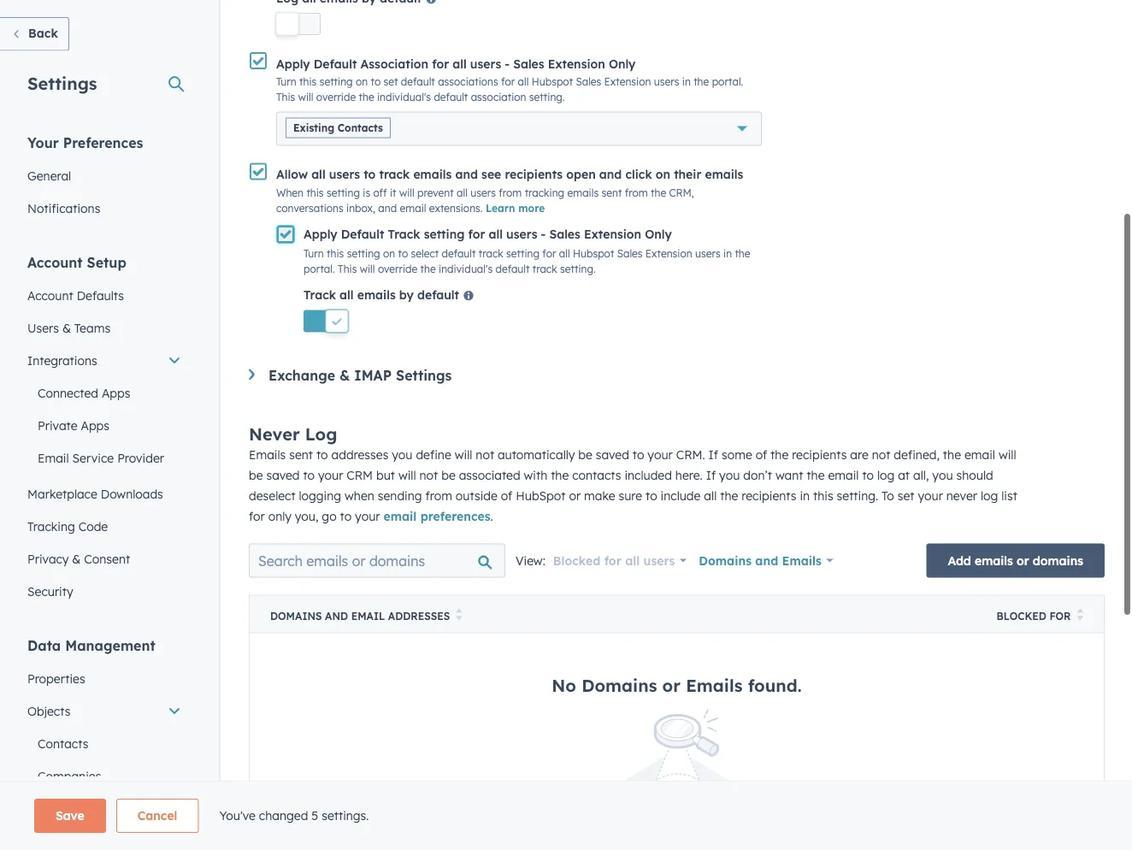 Task type: locate. For each thing, give the bounding box(es) containing it.
set
[[384, 75, 398, 88], [898, 488, 915, 503]]

this inside when this setting is off it will prevent all users from tracking emails sent from the crm, conversations inbox, and email extensions.
[[307, 186, 324, 199]]

downloads
[[101, 486, 163, 501]]

extensions.
[[429, 201, 483, 214]]

should
[[957, 468, 994, 482]]

1 vertical spatial log
[[981, 488, 999, 503]]

this
[[300, 75, 317, 88], [307, 186, 324, 199], [327, 247, 344, 260], [814, 488, 834, 503]]

provider
[[117, 450, 164, 465]]

default down learn more link
[[496, 262, 530, 275]]

you right all,
[[933, 468, 954, 482]]

0 horizontal spatial not
[[420, 468, 438, 482]]

turn up existing
[[276, 75, 297, 88]]

0 horizontal spatial individual's
[[377, 91, 431, 104]]

set inside emails sent to addresses you define will not automatically be saved to your crm. if some of the recipients are not defined, the email will be saved to your crm but will not be associated with the contacts included here. if you don't want the email to log at all, you should deselect logging when sending from outside of hubspot or make sure to include all the recipients in this setting. to set your never log list for only you, go to your
[[898, 488, 915, 503]]

account setup
[[27, 254, 126, 271]]

blocked right view:
[[553, 553, 601, 568]]

all inside when this setting is off it will prevent all users from tracking emails sent from the crm, conversations inbox, and email extensions.
[[457, 186, 468, 199]]

don't
[[744, 468, 773, 482]]

log left at
[[878, 468, 895, 482]]

2 horizontal spatial or
[[1017, 553, 1030, 568]]

default
[[401, 75, 435, 88], [434, 91, 468, 104], [442, 247, 476, 260], [496, 262, 530, 275], [418, 287, 460, 302]]

default down the association
[[401, 75, 435, 88]]

0 vertical spatial log
[[878, 468, 895, 482]]

hubspot down "open" at the top right of page
[[573, 247, 615, 260]]

1 vertical spatial sent
[[289, 447, 313, 462]]

0 vertical spatial -
[[505, 56, 510, 71]]

cancel button
[[116, 799, 199, 833]]

1 vertical spatial apply
[[304, 227, 338, 242]]

on down the association
[[356, 75, 368, 88]]

0 horizontal spatial press to sort. image
[[456, 609, 462, 621]]

0 vertical spatial saved
[[596, 447, 630, 462]]

0 vertical spatial &
[[62, 320, 71, 335]]

will right it
[[399, 186, 415, 199]]

2 horizontal spatial in
[[800, 488, 810, 503]]

setting left is
[[327, 186, 360, 199]]

security link
[[17, 575, 192, 608]]

track down more
[[533, 262, 558, 275]]

account inside account defaults link
[[27, 288, 73, 303]]

1 vertical spatial this
[[338, 262, 357, 275]]

account
[[27, 254, 83, 271], [27, 288, 73, 303]]

emails inside when this setting is off it will prevent all users from tracking emails sent from the crm, conversations inbox, and email extensions.
[[568, 186, 599, 199]]

& right users at the top left of page
[[62, 320, 71, 335]]

not right are
[[872, 447, 891, 462]]

setting. up existing contacts popup button
[[530, 91, 565, 104]]

1 vertical spatial -
[[541, 227, 546, 242]]

more
[[519, 201, 545, 214]]

this left to
[[814, 488, 834, 503]]

0 horizontal spatial only
[[609, 56, 636, 71]]

setting inside turn this setting on to set default associations for all hubspot sales extension users in the portal. this will override the individual's default association setting.
[[320, 75, 353, 88]]

press to sort. image for blocked for
[[1078, 609, 1084, 621]]

press to sort. image right "addresses" at the left bottom of the page
[[456, 609, 462, 621]]

0 vertical spatial on
[[356, 75, 368, 88]]

0 vertical spatial track
[[379, 167, 410, 182]]

0 horizontal spatial override
[[316, 91, 356, 104]]

from up learn more
[[499, 186, 522, 199]]

0 vertical spatial turn
[[276, 75, 297, 88]]

0 vertical spatial setting.
[[530, 91, 565, 104]]

exchange & imap settings button
[[249, 367, 1105, 384]]

track down learn
[[479, 247, 504, 260]]

0 vertical spatial or
[[569, 488, 581, 503]]

service
[[72, 450, 114, 465]]

1 vertical spatial contacts
[[38, 736, 88, 751]]

never
[[947, 488, 978, 503]]

contacts
[[573, 468, 622, 482]]

settings down back
[[27, 72, 97, 94]]

when
[[345, 488, 375, 503]]

1 vertical spatial only
[[645, 227, 672, 242]]

contacts inside popup button
[[338, 122, 383, 134]]

default for association
[[314, 56, 357, 71]]

2 press to sort. element from the left
[[1078, 609, 1084, 623]]

1 vertical spatial &
[[340, 367, 350, 384]]

1 horizontal spatial on
[[383, 247, 395, 260]]

0 vertical spatial this
[[276, 91, 295, 104]]

0 vertical spatial settings
[[27, 72, 97, 94]]

0 vertical spatial only
[[609, 56, 636, 71]]

or inside emails sent to addresses you define will not automatically be saved to your crm. if some of the recipients are not defined, the email will be saved to your crm but will not be associated with the contacts included here. if you don't want the email to log at all, you should deselect logging when sending from outside of hubspot or make sure to include all the recipients in this setting. to set your never log list for only you, go to your
[[569, 488, 581, 503]]

- down more
[[541, 227, 546, 242]]

press to sort. element inside blocked for button
[[1078, 609, 1084, 623]]

0 horizontal spatial turn
[[276, 75, 297, 88]]

in inside emails sent to addresses you define will not automatically be saved to your crm. if some of the recipients are not defined, the email will be saved to your crm but will not be associated with the contacts included here. if you don't want the email to log at all, you should deselect logging when sending from outside of hubspot or make sure to include all the recipients in this setting. to set your never log list for only you, go to your
[[800, 488, 810, 503]]

sales up existing contacts popup button
[[576, 75, 602, 88]]

email inside when this setting is off it will prevent all users from tracking emails sent from the crm, conversations inbox, and email extensions.
[[400, 201, 426, 214]]

2 vertical spatial emails
[[686, 675, 743, 696]]

log
[[878, 468, 895, 482], [981, 488, 999, 503]]

this inside turn this setting on to set default associations for all hubspot sales extension users in the portal. this will override the individual's default association setting.
[[276, 91, 295, 104]]

from down 'click'
[[625, 186, 648, 199]]

apps down integrations button
[[102, 385, 130, 400]]

this up conversations
[[307, 186, 324, 199]]

emails left by at the top of the page
[[357, 287, 396, 302]]

track up 'select'
[[388, 227, 421, 242]]

domains
[[1033, 553, 1084, 568]]

recipients down don't
[[742, 488, 797, 503]]

0 horizontal spatial sent
[[289, 447, 313, 462]]

this up existing
[[300, 75, 317, 88]]

5
[[312, 809, 319, 824]]

all inside emails sent to addresses you define will not automatically be saved to your crm. if some of the recipients are not defined, the email will be saved to your crm but will not be associated with the contacts included here. if you don't want the email to log at all, you should deselect logging when sending from outside of hubspot or make sure to include all the recipients in this setting. to set your never log list for only you, go to your
[[704, 488, 717, 503]]

1 vertical spatial portal.
[[304, 262, 335, 275]]

in inside apply default track setting for all users - sales extension only turn this setting on to select default track setting for all hubspot sales extension users in the portal. this will override the individual's default track setting.
[[724, 247, 732, 260]]

setting
[[320, 75, 353, 88], [327, 186, 360, 199], [424, 227, 465, 242], [347, 247, 380, 260], [507, 247, 540, 260]]

emails inside emails sent to addresses you define will not automatically be saved to your crm. if some of the recipients are not defined, the email will be saved to your crm but will not be associated with the contacts included here. if you don't want the email to log at all, you should deselect logging when sending from outside of hubspot or make sure to include all the recipients in this setting. to set your never log list for only you, go to your
[[249, 447, 286, 462]]

or for add emails or domains
[[1017, 553, 1030, 568]]

found.
[[748, 675, 802, 696]]

0 vertical spatial hubspot
[[532, 75, 573, 88]]

1 press to sort. element from the left
[[456, 609, 462, 623]]

0 horizontal spatial you
[[392, 447, 413, 462]]

for up association
[[501, 75, 515, 88]]

1 vertical spatial saved
[[266, 468, 300, 482]]

view:
[[516, 553, 546, 568]]

1 vertical spatial or
[[1017, 553, 1030, 568]]

press to sort. element right "addresses" at the left bottom of the page
[[456, 609, 462, 623]]

hubspot inside apply default track setting for all users - sales extension only turn this setting on to select default track setting for all hubspot sales extension users in the portal. this will override the individual's default track setting.
[[573, 247, 615, 260]]

add
[[948, 553, 972, 568]]

exchange
[[269, 367, 336, 384]]

your
[[648, 447, 673, 462], [318, 468, 343, 482], [918, 488, 944, 503], [355, 509, 380, 524]]

default left the association
[[314, 56, 357, 71]]

0 horizontal spatial email
[[38, 450, 69, 465]]

on left 'select'
[[383, 247, 395, 260]]

1 vertical spatial account
[[27, 288, 73, 303]]

setting inside when this setting is off it will prevent all users from tracking emails sent from the crm, conversations inbox, and email extensions.
[[327, 186, 360, 199]]

exchange & imap settings
[[269, 367, 452, 384]]

2 horizontal spatial from
[[625, 186, 648, 199]]

1 horizontal spatial be
[[442, 468, 456, 482]]

email left "addresses" at the left bottom of the page
[[351, 610, 385, 622]]

back link
[[0, 17, 69, 51]]

sales up turn this setting on to set default associations for all hubspot sales extension users in the portal. this will override the individual's default association setting.
[[514, 56, 545, 71]]

apps
[[102, 385, 130, 400], [81, 418, 110, 433]]

0 vertical spatial set
[[384, 75, 398, 88]]

press to sort. element inside domains and email addresses button
[[456, 609, 462, 623]]

turn down conversations
[[304, 247, 324, 260]]

automatically
[[498, 447, 575, 462]]

companies link
[[17, 760, 192, 793]]

0 horizontal spatial domains
[[270, 610, 322, 622]]

& for users
[[62, 320, 71, 335]]

default right by at the top of the page
[[418, 287, 460, 302]]

1 vertical spatial default
[[341, 227, 385, 242]]

the inside when this setting is off it will prevent all users from tracking emails sent from the crm, conversations inbox, and email extensions.
[[651, 186, 667, 199]]

allow all users to track emails and see recipients open and click on their emails
[[276, 167, 744, 182]]

you down "some"
[[720, 468, 740, 482]]

this inside turn this setting on to set default associations for all hubspot sales extension users in the portal. this will override the individual's default association setting.
[[300, 75, 317, 88]]

email up the "should"
[[965, 447, 996, 462]]

from up email preferences .
[[426, 488, 453, 503]]

1 horizontal spatial settings
[[396, 367, 452, 384]]

1 horizontal spatial turn
[[304, 247, 324, 260]]

defined,
[[894, 447, 940, 462]]

be up deselect
[[249, 468, 263, 482]]

all down learn
[[489, 227, 503, 242]]

and inside when this setting is off it will prevent all users from tracking emails sent from the crm, conversations inbox, and email extensions.
[[378, 201, 397, 214]]

of down associated on the left bottom of the page
[[501, 488, 513, 503]]

this down conversations
[[327, 247, 344, 260]]

1 horizontal spatial only
[[645, 227, 672, 242]]

setting. inside apply default track setting for all users - sales extension only turn this setting on to select default track setting for all hubspot sales extension users in the portal. this will override the individual's default track setting.
[[560, 262, 596, 275]]

conversations
[[276, 201, 344, 214]]

0 horizontal spatial contacts
[[38, 736, 88, 751]]

default down inbox,
[[341, 227, 385, 242]]

users inside when this setting is off it will prevent all users from tracking emails sent from the crm, conversations inbox, and email extensions.
[[471, 186, 496, 199]]

users & teams link
[[17, 312, 192, 344]]

will inside apply default track setting for all users - sales extension only turn this setting on to select default track setting for all hubspot sales extension users in the portal. this will override the individual's default track setting.
[[360, 262, 375, 275]]

0 vertical spatial track
[[388, 227, 421, 242]]

domains inside domains and email addresses button
[[270, 610, 322, 622]]

press to sort. element
[[456, 609, 462, 623], [1078, 609, 1084, 623]]

1 vertical spatial override
[[378, 262, 418, 275]]

setting. down the tracking
[[560, 262, 596, 275]]

0 vertical spatial email
[[38, 450, 69, 465]]

associated
[[459, 468, 521, 482]]

deselect
[[249, 488, 296, 503]]

only
[[268, 509, 292, 524]]

0 horizontal spatial from
[[426, 488, 453, 503]]

press to sort. element right 'blocked for'
[[1078, 609, 1084, 623]]

sent down never log
[[289, 447, 313, 462]]

inbox,
[[347, 201, 376, 214]]

& for privacy
[[72, 551, 81, 566]]

domains for domains and emails
[[699, 553, 752, 568]]

individual's
[[377, 91, 431, 104], [439, 262, 493, 275]]

sales
[[514, 56, 545, 71], [576, 75, 602, 88], [550, 227, 581, 242], [618, 247, 643, 260]]

2 press to sort. image from the left
[[1078, 609, 1084, 621]]

if right here.
[[706, 468, 716, 482]]

setting up track all emails by default
[[347, 247, 380, 260]]

all down the tracking
[[559, 247, 570, 260]]

& left imap
[[340, 367, 350, 384]]

0 vertical spatial contacts
[[338, 122, 383, 134]]

objects
[[27, 704, 70, 719]]

- inside apply default track setting for all users - sales extension only turn this setting on to select default track setting for all hubspot sales extension users in the portal. this will override the individual's default track setting.
[[541, 227, 546, 242]]

recipients up the tracking
[[505, 167, 563, 182]]

1 press to sort. image from the left
[[456, 609, 462, 621]]

individual's down the association
[[377, 91, 431, 104]]

email preferences link
[[384, 509, 491, 524]]

apply inside apply default track setting for all users - sales extension only turn this setting on to select default track setting for all hubspot sales extension users in the portal. this will override the individual's default track setting.
[[304, 227, 338, 242]]

all left by at the top of the page
[[340, 287, 354, 302]]

contacts right existing
[[338, 122, 383, 134]]

emails
[[249, 447, 286, 462], [783, 553, 822, 568], [686, 675, 743, 696]]

your down all,
[[918, 488, 944, 503]]

email down prevent
[[400, 201, 426, 214]]

0 horizontal spatial settings
[[27, 72, 97, 94]]

caret image
[[249, 369, 255, 380]]

saved up deselect
[[266, 468, 300, 482]]

blocked inside button
[[997, 610, 1047, 622]]

0 horizontal spatial &
[[62, 320, 71, 335]]

set down the association
[[384, 75, 398, 88]]

2 vertical spatial setting.
[[837, 488, 879, 503]]

1 vertical spatial emails
[[783, 553, 822, 568]]

0 horizontal spatial portal.
[[304, 262, 335, 275]]

1 horizontal spatial sent
[[602, 186, 622, 199]]

to right go at the bottom left
[[340, 509, 352, 524]]

extension inside turn this setting on to set default associations for all hubspot sales extension users in the portal. this will override the individual's default association setting.
[[605, 75, 651, 88]]

press to sort. image
[[456, 609, 462, 621], [1078, 609, 1084, 621]]

2 account from the top
[[27, 288, 73, 303]]

and
[[456, 167, 478, 182], [600, 167, 622, 182], [378, 201, 397, 214], [756, 553, 779, 568], [325, 610, 348, 622]]

email down are
[[829, 468, 859, 482]]

1 vertical spatial turn
[[304, 247, 324, 260]]

select
[[411, 247, 439, 260]]

blocked inside popup button
[[553, 553, 601, 568]]

email service provider link
[[17, 442, 192, 474]]

1 horizontal spatial &
[[72, 551, 81, 566]]

account up account defaults
[[27, 254, 83, 271]]

add emails or domains button
[[927, 544, 1105, 578]]

emails right add
[[975, 553, 1014, 568]]

all
[[453, 56, 467, 71], [518, 75, 529, 88], [312, 167, 326, 182], [457, 186, 468, 199], [489, 227, 503, 242], [559, 247, 570, 260], [340, 287, 354, 302], [704, 488, 717, 503], [626, 553, 640, 568]]

1 vertical spatial blocked
[[997, 610, 1047, 622]]

track
[[379, 167, 410, 182], [479, 247, 504, 260], [533, 262, 558, 275]]

for up domains and email addresses button
[[605, 553, 622, 568]]

override up existing contacts at the left top of page
[[316, 91, 356, 104]]

will right define
[[455, 447, 473, 462]]

to down are
[[863, 468, 874, 482]]

2 vertical spatial recipients
[[742, 488, 797, 503]]

blocked for
[[997, 610, 1072, 622]]

apps for private apps
[[81, 418, 110, 433]]

email down private
[[38, 450, 69, 465]]

0 horizontal spatial track
[[304, 287, 336, 302]]

&
[[62, 320, 71, 335], [340, 367, 350, 384], [72, 551, 81, 566]]

hubspot up existing contacts popup button
[[532, 75, 573, 88]]

individual's inside apply default track setting for all users - sales extension only turn this setting on to select default track setting for all hubspot sales extension users in the portal. this will override the individual's default track setting.
[[439, 262, 493, 275]]

emails up prevent
[[414, 167, 452, 182]]

your preferences element
[[17, 133, 192, 225]]

1 horizontal spatial track
[[479, 247, 504, 260]]

is
[[363, 186, 371, 199]]

apps for connected apps
[[102, 385, 130, 400]]

0 horizontal spatial or
[[569, 488, 581, 503]]

override
[[316, 91, 356, 104], [378, 262, 418, 275]]

back
[[28, 26, 58, 41]]

1 horizontal spatial contacts
[[338, 122, 383, 134]]

see
[[482, 167, 502, 182]]

0 horizontal spatial blocked
[[553, 553, 601, 568]]

1 horizontal spatial this
[[338, 262, 357, 275]]

1 vertical spatial in
[[724, 247, 732, 260]]

for down domains
[[1050, 610, 1072, 622]]

email preferences .
[[384, 509, 494, 524]]

1 horizontal spatial domains
[[582, 675, 658, 696]]

you
[[392, 447, 413, 462], [720, 468, 740, 482], [933, 468, 954, 482]]

no domains or emails found.
[[552, 675, 802, 696]]

portal.
[[712, 75, 744, 88], [304, 262, 335, 275]]

domains inside popup button
[[699, 553, 752, 568]]

0 horizontal spatial set
[[384, 75, 398, 88]]

will up list
[[999, 447, 1017, 462]]

the
[[694, 75, 710, 88], [359, 91, 374, 104], [651, 186, 667, 199], [735, 247, 751, 260], [421, 262, 436, 275], [771, 447, 789, 462], [944, 447, 962, 462], [551, 468, 569, 482], [807, 468, 825, 482], [721, 488, 739, 503]]

setting up existing contacts at the left top of page
[[320, 75, 353, 88]]

0 horizontal spatial press to sort. element
[[456, 609, 462, 623]]

default for track
[[341, 227, 385, 242]]

be
[[579, 447, 593, 462], [249, 468, 263, 482], [442, 468, 456, 482]]

0 vertical spatial default
[[314, 56, 357, 71]]

users inside turn this setting on to set default associations for all hubspot sales extension users in the portal. this will override the individual's default association setting.
[[654, 75, 680, 88]]

portal. inside apply default track setting for all users - sales extension only turn this setting on to select default track setting for all hubspot sales extension users in the portal. this will override the individual's default track setting.
[[304, 262, 335, 275]]

blocked for blocked for all users
[[553, 553, 601, 568]]

0 vertical spatial blocked
[[553, 553, 601, 568]]

0 horizontal spatial on
[[356, 75, 368, 88]]

to
[[371, 75, 381, 88], [364, 167, 376, 182], [398, 247, 408, 260], [317, 447, 328, 462], [633, 447, 645, 462], [303, 468, 315, 482], [863, 468, 874, 482], [646, 488, 658, 503], [340, 509, 352, 524]]

apply for apply default association for all users - sales extension only
[[276, 56, 310, 71]]

default inside apply default track setting for all users - sales extension only turn this setting on to select default track setting for all hubspot sales extension users in the portal. this will override the individual's default track setting.
[[341, 227, 385, 242]]

or inside button
[[1017, 553, 1030, 568]]

of up don't
[[756, 447, 768, 462]]

override inside apply default track setting for all users - sales extension only turn this setting on to select default track setting for all hubspot sales extension users in the portal. this will override the individual's default track setting.
[[378, 262, 418, 275]]

1 horizontal spatial -
[[541, 227, 546, 242]]

blocked
[[553, 553, 601, 568], [997, 610, 1047, 622]]

1 account from the top
[[27, 254, 83, 271]]

1 vertical spatial email
[[351, 610, 385, 622]]

1 horizontal spatial press to sort. image
[[1078, 609, 1084, 621]]

0 vertical spatial sent
[[602, 186, 622, 199]]

email inside account setup element
[[38, 450, 69, 465]]

apply down conversations
[[304, 227, 338, 242]]

contacts up the companies
[[38, 736, 88, 751]]

2 vertical spatial or
[[663, 675, 681, 696]]

to down the association
[[371, 75, 381, 88]]

2 horizontal spatial track
[[533, 262, 558, 275]]

override inside turn this setting on to set default associations for all hubspot sales extension users in the portal. this will override the individual's default association setting.
[[316, 91, 356, 104]]

press to sort. image inside domains and email addresses button
[[456, 609, 462, 621]]

privacy
[[27, 551, 69, 566]]

tracking code link
[[17, 510, 192, 543]]

0 vertical spatial apply
[[276, 56, 310, 71]]

1 horizontal spatial or
[[663, 675, 681, 696]]

setting. inside emails sent to addresses you define will not automatically be saved to your crm. if some of the recipients are not defined, the email will be saved to your crm but will not be associated with the contacts included here. if you don't want the email to log at all, you should deselect logging when sending from outside of hubspot or make sure to include all the recipients in this setting. to set your never log list for only you, go to your
[[837, 488, 879, 503]]

set inside turn this setting on to set default associations for all hubspot sales extension users in the portal. this will override the individual's default association setting.
[[384, 75, 398, 88]]

.
[[491, 509, 494, 524]]

to down included on the right of page
[[646, 488, 658, 503]]

log left list
[[981, 488, 999, 503]]

& right the privacy
[[72, 551, 81, 566]]

2 vertical spatial domains
[[582, 675, 658, 696]]

all up extensions.
[[457, 186, 468, 199]]

1 vertical spatial set
[[898, 488, 915, 503]]

0 vertical spatial of
[[756, 447, 768, 462]]

or
[[569, 488, 581, 503], [1017, 553, 1030, 568], [663, 675, 681, 696]]

only
[[609, 56, 636, 71], [645, 227, 672, 242]]

you up the but
[[392, 447, 413, 462]]

0 horizontal spatial this
[[276, 91, 295, 104]]

1 horizontal spatial individual's
[[439, 262, 493, 275]]

recipients up want
[[792, 447, 847, 462]]

track up exchange
[[304, 287, 336, 302]]

0 vertical spatial apps
[[102, 385, 130, 400]]

want
[[776, 468, 804, 482]]

domains and email addresses
[[270, 610, 450, 622]]

1 vertical spatial apps
[[81, 418, 110, 433]]

you've
[[219, 809, 256, 824]]

learn more link
[[486, 201, 545, 214]]

defaults
[[77, 288, 124, 303]]

sales inside turn this setting on to set default associations for all hubspot sales extension users in the portal. this will override the individual's default association setting.
[[576, 75, 602, 88]]

users inside popup button
[[644, 553, 676, 568]]

when
[[276, 186, 304, 199]]

sent
[[602, 186, 622, 199], [289, 447, 313, 462]]

your down when
[[355, 509, 380, 524]]

0 horizontal spatial of
[[501, 488, 513, 503]]

apply up existing
[[276, 56, 310, 71]]

apps up service
[[81, 418, 110, 433]]

default
[[314, 56, 357, 71], [341, 227, 385, 242]]

settings right imap
[[396, 367, 452, 384]]

press to sort. image inside blocked for button
[[1078, 609, 1084, 621]]

1 horizontal spatial track
[[388, 227, 421, 242]]

1 horizontal spatial portal.
[[712, 75, 744, 88]]

all right allow
[[312, 167, 326, 182]]



Task type: describe. For each thing, give the bounding box(es) containing it.
your up included on the right of page
[[648, 447, 673, 462]]

included
[[625, 468, 672, 482]]

to up included on the right of page
[[633, 447, 645, 462]]

to inside apply default track setting for all users - sales extension only turn this setting on to select default track setting for all hubspot sales extension users in the portal. this will override the individual's default track setting.
[[398, 247, 408, 260]]

apply for apply default track setting for all users - sales extension only turn this setting on to select default track setting for all hubspot sales extension users in the portal. this will override the individual's default track setting.
[[304, 227, 338, 242]]

your
[[27, 134, 59, 151]]

learn more
[[486, 201, 545, 214]]

account for account setup
[[27, 254, 83, 271]]

data management element
[[17, 636, 192, 851]]

tracking code
[[27, 519, 108, 534]]

for inside button
[[1050, 610, 1072, 622]]

1 horizontal spatial from
[[499, 186, 522, 199]]

prevent
[[418, 186, 454, 199]]

properties link
[[17, 663, 192, 695]]

to up is
[[364, 167, 376, 182]]

you've changed 5 settings.
[[219, 809, 369, 824]]

all inside blocked for all users popup button
[[626, 553, 640, 568]]

notifications
[[27, 201, 100, 216]]

domains and emails
[[699, 553, 822, 568]]

for inside popup button
[[605, 553, 622, 568]]

emails inside popup button
[[783, 553, 822, 568]]

addresses
[[388, 610, 450, 622]]

press to sort. image for domains and email addresses
[[456, 609, 462, 621]]

contacts inside data management element
[[38, 736, 88, 751]]

no
[[552, 675, 577, 696]]

1 horizontal spatial you
[[720, 468, 740, 482]]

and inside button
[[325, 610, 348, 622]]

private
[[38, 418, 77, 433]]

all,
[[914, 468, 930, 482]]

hubspot
[[516, 488, 566, 503]]

save
[[56, 809, 85, 824]]

off
[[373, 186, 387, 199]]

sent inside when this setting is off it will prevent all users from tracking emails sent from the crm, conversations inbox, and email extensions.
[[602, 186, 622, 199]]

blocked for all users
[[553, 553, 676, 568]]

press to sort. element for domains and email addresses
[[456, 609, 462, 623]]

but
[[376, 468, 395, 482]]

blocked for blocked for
[[997, 610, 1047, 622]]

settings.
[[322, 809, 369, 824]]

log
[[305, 423, 337, 444]]

turn inside turn this setting on to set default associations for all hubspot sales extension users in the portal. this will override the individual's default association setting.
[[276, 75, 297, 88]]

email inside button
[[351, 610, 385, 622]]

private apps
[[38, 418, 110, 433]]

1 horizontal spatial emails
[[686, 675, 743, 696]]

for inside emails sent to addresses you define will not automatically be saved to your crm. if some of the recipients are not defined, the email will be saved to your crm but will not be associated with the contacts included here. if you don't want the email to log at all, you should deselect logging when sending from outside of hubspot or make sure to include all the recipients in this setting. to set your never log list for only you, go to your
[[249, 509, 265, 524]]

marketplace
[[27, 486, 97, 501]]

here.
[[676, 468, 703, 482]]

sure
[[619, 488, 643, 503]]

track all emails by default
[[304, 287, 460, 302]]

account defaults
[[27, 288, 124, 303]]

companies
[[38, 769, 101, 784]]

your preferences
[[27, 134, 143, 151]]

general
[[27, 168, 71, 183]]

0 horizontal spatial log
[[878, 468, 895, 482]]

teams
[[74, 320, 110, 335]]

blocked for button
[[977, 595, 1105, 633]]

Search emails or domains search field
[[249, 544, 506, 578]]

1 vertical spatial of
[[501, 488, 513, 503]]

at
[[899, 468, 910, 482]]

& for exchange
[[340, 367, 350, 384]]

0 horizontal spatial -
[[505, 56, 510, 71]]

will inside turn this setting on to set default associations for all hubspot sales extension users in the portal. this will override the individual's default association setting.
[[298, 91, 314, 104]]

emails sent to addresses you define will not automatically be saved to your crm. if some of the recipients are not defined, the email will be saved to your crm but will not be associated with the contacts included here. if you don't want the email to log at all, you should deselect logging when sending from outside of hubspot or make sure to include all the recipients in this setting. to set your never log list for only you, go to your
[[249, 447, 1018, 524]]

learn
[[486, 201, 516, 214]]

by
[[399, 287, 414, 302]]

imap
[[354, 367, 392, 384]]

domains for domains and email addresses
[[270, 610, 322, 622]]

individual's inside turn this setting on to set default associations for all hubspot sales extension users in the portal. this will override the individual's default association setting.
[[377, 91, 431, 104]]

allow
[[276, 167, 308, 182]]

1 horizontal spatial log
[[981, 488, 999, 503]]

sales down the tracking
[[550, 227, 581, 242]]

add emails or domains
[[948, 553, 1084, 568]]

cancel
[[138, 809, 177, 824]]

users
[[27, 320, 59, 335]]

preferences
[[421, 509, 491, 524]]

list
[[1002, 488, 1018, 503]]

setup
[[87, 254, 126, 271]]

objects button
[[17, 695, 192, 728]]

consent
[[84, 551, 130, 566]]

to
[[882, 488, 895, 503]]

1 horizontal spatial not
[[476, 447, 495, 462]]

are
[[851, 447, 869, 462]]

1 vertical spatial on
[[656, 167, 671, 182]]

your up logging
[[318, 468, 343, 482]]

in inside turn this setting on to set default associations for all hubspot sales extension users in the portal. this will override the individual's default association setting.
[[683, 75, 691, 88]]

all inside turn this setting on to set default associations for all hubspot sales extension users in the portal. this will override the individual's default association setting.
[[518, 75, 529, 88]]

to down log
[[317, 447, 328, 462]]

sales down 'click'
[[618, 247, 643, 260]]

turn inside apply default track setting for all users - sales extension only turn this setting on to select default track setting for all hubspot sales extension users in the portal. this will override the individual's default track setting.
[[304, 247, 324, 260]]

for down extensions.
[[468, 227, 485, 242]]

2 horizontal spatial not
[[872, 447, 891, 462]]

turn this setting on to set default associations for all hubspot sales extension users in the portal. this will override the individual's default association setting.
[[276, 75, 744, 104]]

and inside popup button
[[756, 553, 779, 568]]

2 horizontal spatial be
[[579, 447, 593, 462]]

integrations button
[[17, 344, 192, 377]]

default down associations
[[434, 91, 468, 104]]

click
[[626, 167, 653, 182]]

only inside apply default track setting for all users - sales extension only turn this setting on to select default track setting for all hubspot sales extension users in the portal. this will override the individual's default track setting.
[[645, 227, 672, 242]]

1 vertical spatial recipients
[[792, 447, 847, 462]]

addresses
[[332, 447, 389, 462]]

domains and email addresses button
[[249, 595, 977, 633]]

emails inside button
[[975, 553, 1014, 568]]

from inside emails sent to addresses you define will not automatically be saved to your crm. if some of the recipients are not defined, the email will be saved to your crm but will not be associated with the contacts included here. if you don't want the email to log at all, you should deselect logging when sending from outside of hubspot or make sure to include all the recipients in this setting. to set your never log list for only you, go to your
[[426, 488, 453, 503]]

for down more
[[543, 247, 557, 260]]

or for no domains or emails found.
[[663, 675, 681, 696]]

will inside when this setting is off it will prevent all users from tracking emails sent from the crm, conversations inbox, and email extensions.
[[399, 186, 415, 199]]

data
[[27, 637, 61, 654]]

integrations
[[27, 353, 97, 368]]

to inside turn this setting on to set default associations for all hubspot sales extension users in the portal. this will override the individual's default association setting.
[[371, 75, 381, 88]]

association
[[361, 56, 429, 71]]

email service provider
[[38, 450, 164, 465]]

it
[[390, 186, 397, 199]]

0 vertical spatial if
[[709, 447, 719, 462]]

save button
[[34, 799, 106, 833]]

on inside apply default track setting for all users - sales extension only turn this setting on to select default track setting for all hubspot sales extension users in the portal. this will override the individual's default track setting.
[[383, 247, 395, 260]]

on inside turn this setting on to set default associations for all hubspot sales extension users in the portal. this will override the individual's default association setting.
[[356, 75, 368, 88]]

emails right their
[[705, 167, 744, 182]]

track inside apply default track setting for all users - sales extension only turn this setting on to select default track setting for all hubspot sales extension users in the portal. this will override the individual's default track setting.
[[388, 227, 421, 242]]

logging
[[299, 488, 341, 503]]

this inside emails sent to addresses you define will not automatically be saved to your crm. if some of the recipients are not defined, the email will be saved to your crm but will not be associated with the contacts included here. if you don't want the email to log at all, you should deselect logging when sending from outside of hubspot or make sure to include all the recipients in this setting. to set your never log list for only you, go to your
[[814, 488, 834, 503]]

setting. inside turn this setting on to set default associations for all hubspot sales extension users in the portal. this will override the individual's default association setting.
[[530, 91, 565, 104]]

this inside apply default track setting for all users - sales extension only turn this setting on to select default track setting for all hubspot sales extension users in the portal. this will override the individual's default track setting.
[[327, 247, 344, 260]]

sent inside emails sent to addresses you define will not automatically be saved to your crm. if some of the recipients are not defined, the email will be saved to your crm but will not be associated with the contacts included here. if you don't want the email to log at all, you should deselect logging when sending from outside of hubspot or make sure to include all the recipients in this setting. to set your never log list for only you, go to your
[[289, 447, 313, 462]]

connected apps
[[38, 385, 130, 400]]

2 horizontal spatial you
[[933, 468, 954, 482]]

tracking
[[27, 519, 75, 534]]

data management
[[27, 637, 156, 654]]

0 horizontal spatial be
[[249, 468, 263, 482]]

privacy & consent
[[27, 551, 130, 566]]

private apps link
[[17, 409, 192, 442]]

crm
[[347, 468, 373, 482]]

never
[[249, 423, 300, 444]]

will right the but
[[399, 468, 416, 482]]

to up logging
[[303, 468, 315, 482]]

define
[[416, 447, 452, 462]]

connected
[[38, 385, 98, 400]]

0 vertical spatial recipients
[[505, 167, 563, 182]]

include
[[661, 488, 701, 503]]

1 vertical spatial settings
[[396, 367, 452, 384]]

1 vertical spatial if
[[706, 468, 716, 482]]

1 horizontal spatial of
[[756, 447, 768, 462]]

existing
[[293, 122, 335, 134]]

setting down learn more
[[507, 247, 540, 260]]

tracking
[[525, 186, 565, 199]]

hubspot inside turn this setting on to set default associations for all hubspot sales extension users in the portal. this will override the individual's default association setting.
[[532, 75, 573, 88]]

setting up 'select'
[[424, 227, 465, 242]]

apply default association for all users - sales extension only
[[276, 56, 636, 71]]

preferences
[[63, 134, 143, 151]]

for inside turn this setting on to set default associations for all hubspot sales extension users in the portal. this will override the individual's default association setting.
[[501, 75, 515, 88]]

account for account defaults
[[27, 288, 73, 303]]

association
[[471, 91, 527, 104]]

for up associations
[[432, 56, 449, 71]]

account setup element
[[17, 253, 192, 608]]

notifications link
[[17, 192, 192, 225]]

existing contacts button
[[276, 112, 762, 146]]

1 vertical spatial track
[[304, 287, 336, 302]]

this inside apply default track setting for all users - sales extension only turn this setting on to select default track setting for all hubspot sales extension users in the portal. this will override the individual's default track setting.
[[338, 262, 357, 275]]

existing contacts
[[293, 122, 383, 134]]

email down the sending
[[384, 509, 417, 524]]

their
[[674, 167, 702, 182]]

default right 'select'
[[442, 247, 476, 260]]

all up associations
[[453, 56, 467, 71]]

press to sort. element for blocked for
[[1078, 609, 1084, 623]]

2 vertical spatial track
[[533, 262, 558, 275]]

portal. inside turn this setting on to set default associations for all hubspot sales extension users in the portal. this will override the individual's default association setting.
[[712, 75, 744, 88]]



Task type: vqa. For each thing, say whether or not it's contained in the screenshot.
menu
no



